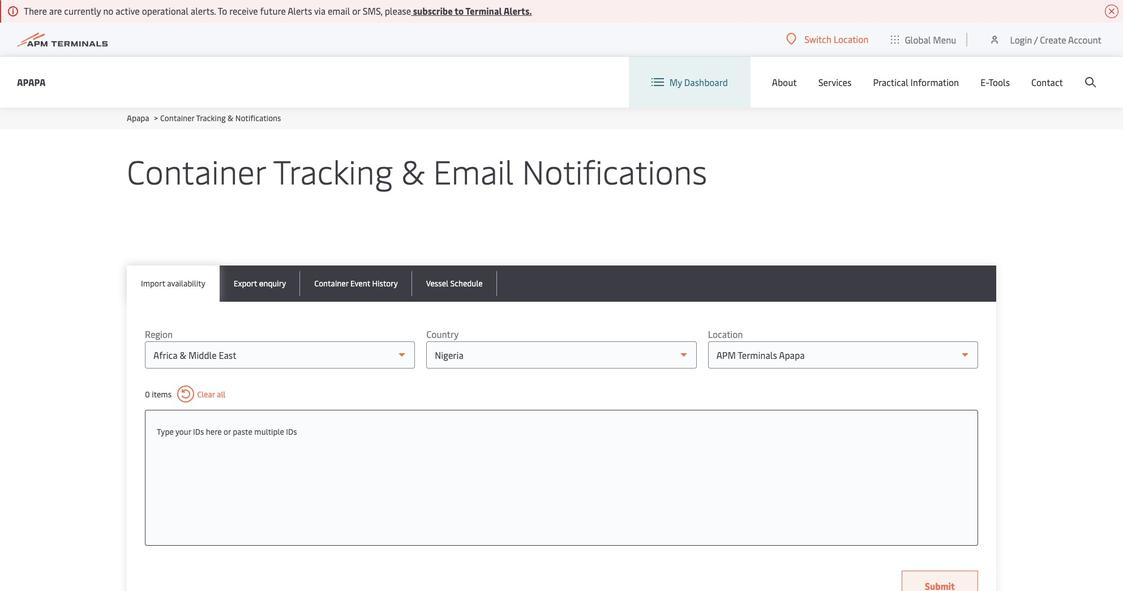 Task type: vqa. For each thing, say whether or not it's contained in the screenshot.
of
no



Task type: locate. For each thing, give the bounding box(es) containing it.
1 horizontal spatial notifications
[[522, 148, 708, 193]]

create
[[1041, 33, 1067, 46]]

currently
[[64, 5, 101, 17]]

apapa link
[[17, 75, 46, 89], [127, 113, 149, 123]]

1 vertical spatial apapa
[[127, 113, 149, 123]]

1 horizontal spatial ids
[[286, 427, 297, 437]]

type your ids here or paste multiple ids
[[157, 427, 297, 437]]

subscribe to terminal alerts. link
[[411, 5, 532, 17]]

container left event
[[315, 278, 349, 289]]

0 horizontal spatial notifications
[[236, 113, 281, 123]]

container for container tracking & email notifications
[[127, 148, 266, 193]]

login / create account link
[[990, 23, 1102, 56]]

about button
[[773, 57, 797, 108]]

0 horizontal spatial apapa link
[[17, 75, 46, 89]]

or right here
[[224, 427, 231, 437]]

to
[[218, 5, 227, 17]]

1 vertical spatial apapa link
[[127, 113, 149, 123]]

ids
[[193, 427, 204, 437], [286, 427, 297, 437]]

0 vertical spatial &
[[228, 113, 234, 123]]

terminal
[[466, 5, 502, 17]]

0 vertical spatial notifications
[[236, 113, 281, 123]]

login
[[1011, 33, 1033, 46]]

paste
[[233, 427, 253, 437]]

None text field
[[157, 422, 967, 442]]

are
[[49, 5, 62, 17]]

availability
[[167, 278, 205, 289]]

email
[[328, 5, 350, 17]]

e-tools button
[[981, 57, 1011, 108]]

container down apapa > container tracking & notifications
[[127, 148, 266, 193]]

0 vertical spatial container
[[160, 113, 194, 123]]

apapa
[[17, 76, 46, 88], [127, 113, 149, 123]]

tab list containing import availability
[[127, 266, 997, 302]]

1 horizontal spatial tracking
[[273, 148, 393, 193]]

/
[[1035, 33, 1038, 46]]

global menu
[[905, 33, 957, 46]]

services
[[819, 76, 852, 88]]

0 horizontal spatial ids
[[193, 427, 204, 437]]

here
[[206, 427, 222, 437]]

notifications
[[236, 113, 281, 123], [522, 148, 708, 193]]

import availability button
[[127, 266, 220, 302]]

or
[[352, 5, 361, 17], [224, 427, 231, 437]]

apapa > container tracking & notifications
[[127, 113, 281, 123]]

container tracking & email notifications
[[127, 148, 708, 193]]

container
[[160, 113, 194, 123], [127, 148, 266, 193], [315, 278, 349, 289]]

1 vertical spatial container
[[127, 148, 266, 193]]

0 vertical spatial or
[[352, 5, 361, 17]]

0 vertical spatial location
[[834, 33, 869, 45]]

services button
[[819, 57, 852, 108]]

0 vertical spatial apapa
[[17, 76, 46, 88]]

global menu button
[[880, 22, 968, 56]]

my dashboard
[[670, 76, 728, 88]]

1 horizontal spatial apapa link
[[127, 113, 149, 123]]

tracking
[[196, 113, 226, 123], [273, 148, 393, 193]]

container for container event history
[[315, 278, 349, 289]]

1 vertical spatial &
[[401, 148, 425, 193]]

practical information button
[[874, 57, 960, 108]]

ids right your
[[193, 427, 204, 437]]

operational
[[142, 5, 189, 17]]

1 vertical spatial tracking
[[273, 148, 393, 193]]

region
[[145, 328, 173, 340]]

2 vertical spatial container
[[315, 278, 349, 289]]

multiple
[[255, 427, 284, 437]]

&
[[228, 113, 234, 123], [401, 148, 425, 193]]

container inside button
[[315, 278, 349, 289]]

switch location button
[[787, 33, 869, 45]]

1 vertical spatial notifications
[[522, 148, 708, 193]]

login / create account
[[1011, 33, 1102, 46]]

schedule
[[451, 278, 483, 289]]

import
[[141, 278, 165, 289]]

container right >
[[160, 113, 194, 123]]

container event history button
[[300, 266, 412, 302]]

0 horizontal spatial &
[[228, 113, 234, 123]]

my
[[670, 76, 683, 88]]

0 horizontal spatial tracking
[[196, 113, 226, 123]]

tab list
[[127, 266, 997, 302]]

or left sms,
[[352, 5, 361, 17]]

dashboard
[[685, 76, 728, 88]]

1 ids from the left
[[193, 427, 204, 437]]

>
[[154, 113, 158, 123]]

ids right multiple
[[286, 427, 297, 437]]

account
[[1069, 33, 1102, 46]]

2 ids from the left
[[286, 427, 297, 437]]

location
[[834, 33, 869, 45], [708, 328, 743, 340]]

practical information
[[874, 76, 960, 88]]

event
[[351, 278, 370, 289]]

0 horizontal spatial location
[[708, 328, 743, 340]]

1 horizontal spatial apapa
[[127, 113, 149, 123]]

0 horizontal spatial apapa
[[17, 76, 46, 88]]

import availability
[[141, 278, 205, 289]]

vessel schedule
[[426, 278, 483, 289]]

1 horizontal spatial location
[[834, 33, 869, 45]]

my dashboard button
[[652, 57, 728, 108]]

1 vertical spatial or
[[224, 427, 231, 437]]



Task type: describe. For each thing, give the bounding box(es) containing it.
all
[[217, 389, 226, 400]]

active
[[116, 5, 140, 17]]

type
[[157, 427, 174, 437]]

items
[[152, 389, 172, 400]]

about
[[773, 76, 797, 88]]

container event history
[[315, 278, 398, 289]]

clear all button
[[177, 386, 226, 403]]

еnquiry
[[259, 278, 286, 289]]

receive
[[230, 5, 258, 17]]

to
[[455, 5, 464, 17]]

apapa for apapa > container tracking & notifications
[[127, 113, 149, 123]]

no
[[103, 5, 113, 17]]

future
[[260, 5, 286, 17]]

alerts.
[[191, 5, 216, 17]]

subscribe
[[413, 5, 453, 17]]

clear all
[[197, 389, 226, 400]]

0 horizontal spatial or
[[224, 427, 231, 437]]

0 vertical spatial tracking
[[196, 113, 226, 123]]

0 vertical spatial apapa link
[[17, 75, 46, 89]]

alerts
[[288, 5, 312, 17]]

contact button
[[1032, 57, 1064, 108]]

1 horizontal spatial or
[[352, 5, 361, 17]]

practical
[[874, 76, 909, 88]]

via
[[314, 5, 326, 17]]

0
[[145, 389, 150, 400]]

1 vertical spatial location
[[708, 328, 743, 340]]

sms,
[[363, 5, 383, 17]]

clear
[[197, 389, 215, 400]]

tools
[[989, 76, 1011, 88]]

apapa for apapa
[[17, 76, 46, 88]]

contact
[[1032, 76, 1064, 88]]

switch location
[[805, 33, 869, 45]]

there are currently no active operational alerts. to receive future alerts via email or sms, please subscribe to terminal alerts.
[[24, 5, 532, 17]]

e-
[[981, 76, 989, 88]]

0 items
[[145, 389, 172, 400]]

e-tools
[[981, 76, 1011, 88]]

information
[[911, 76, 960, 88]]

email
[[433, 148, 514, 193]]

global
[[905, 33, 931, 46]]

export
[[234, 278, 257, 289]]

there
[[24, 5, 47, 17]]

history
[[372, 278, 398, 289]]

country
[[427, 328, 459, 340]]

switch
[[805, 33, 832, 45]]

vessel
[[426, 278, 449, 289]]

alerts.
[[504, 5, 532, 17]]

1 horizontal spatial &
[[401, 148, 425, 193]]

vessel schedule button
[[412, 266, 497, 302]]

menu
[[934, 33, 957, 46]]

export еnquiry
[[234, 278, 286, 289]]

export еnquiry button
[[220, 266, 300, 302]]

your
[[176, 427, 191, 437]]

please
[[385, 5, 411, 17]]

close alert image
[[1106, 5, 1119, 18]]



